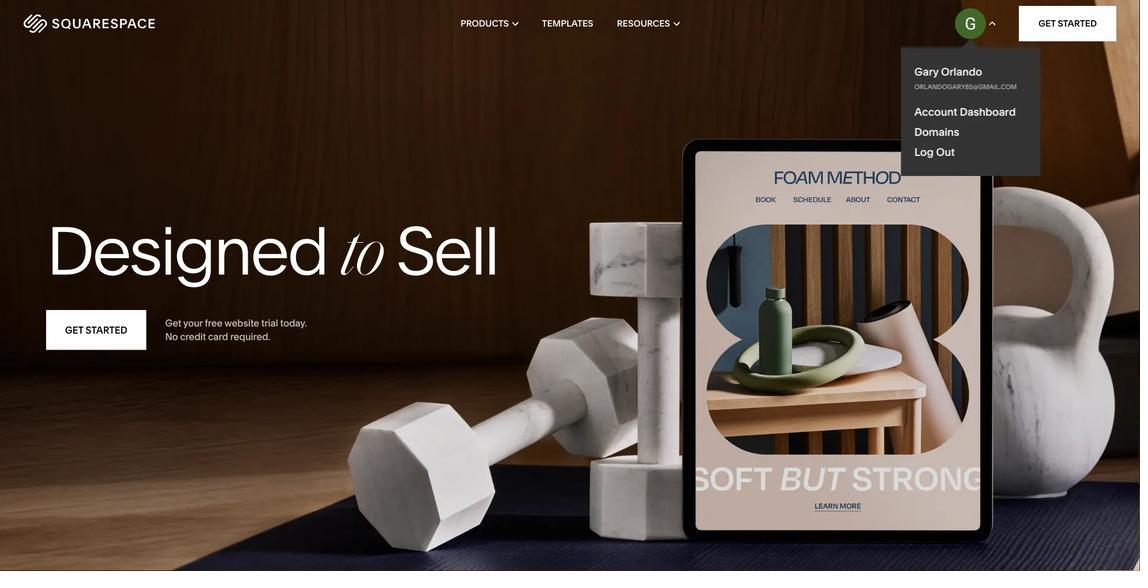 Task type: describe. For each thing, give the bounding box(es) containing it.
get for the top get started link
[[1039, 18, 1056, 29]]

resources button
[[617, 0, 680, 47]]

sell
[[396, 210, 498, 292]]

credit
[[180, 331, 206, 342]]

templates link
[[542, 0, 593, 47]]

account
[[915, 105, 958, 118]]

card
[[208, 331, 228, 342]]

get for the left get started link
[[65, 325, 83, 336]]

trial
[[261, 318, 278, 329]]

0 horizontal spatial get started link
[[46, 310, 146, 350]]

log out
[[915, 145, 955, 158]]

no
[[165, 331, 178, 342]]

products
[[461, 18, 509, 29]]

log out link
[[915, 145, 955, 158]]

dashboard
[[960, 105, 1016, 118]]

domains link
[[915, 125, 1027, 138]]



Task type: locate. For each thing, give the bounding box(es) containing it.
templates
[[542, 18, 593, 29]]

1 horizontal spatial started
[[1058, 18, 1097, 29]]

website
[[224, 318, 259, 329]]

squarespace logo link
[[24, 14, 242, 33]]

account dashboard link
[[915, 105, 1027, 118]]

free
[[205, 318, 222, 329]]

get started for the left get started link
[[65, 325, 127, 336]]

0 horizontal spatial get started
[[65, 325, 127, 336]]

started for the top get started link
[[1058, 18, 1097, 29]]

products button
[[461, 0, 519, 47]]

0 vertical spatial started
[[1058, 18, 1097, 29]]

resources
[[617, 18, 670, 29]]

today.
[[280, 318, 307, 329]]

1 horizontal spatial get started
[[1039, 18, 1097, 29]]

1 vertical spatial started
[[86, 325, 127, 336]]

0 horizontal spatial started
[[86, 325, 127, 336]]

orlandogary85@gmail.com
[[915, 83, 1017, 91]]

get inside get your free website trial today. no credit card required.
[[165, 318, 181, 329]]

your
[[183, 318, 203, 329]]

get started link
[[1019, 6, 1117, 41], [46, 310, 146, 350]]

1 horizontal spatial get started link
[[1019, 6, 1117, 41]]

log
[[915, 145, 934, 158]]

0 vertical spatial get started
[[1039, 18, 1097, 29]]

to
[[341, 225, 382, 291]]

2 horizontal spatial get
[[1039, 18, 1056, 29]]

required.
[[230, 331, 270, 342]]

started for the left get started link
[[86, 325, 127, 336]]

account dashboard
[[915, 105, 1016, 118]]

get started for the top get started link
[[1039, 18, 1097, 29]]

1 horizontal spatial get
[[165, 318, 181, 329]]

squarespace logo image
[[24, 14, 155, 33]]

gary
[[915, 65, 939, 78]]

out
[[936, 145, 955, 158]]

started
[[1058, 18, 1097, 29], [86, 325, 127, 336]]

0 vertical spatial get started link
[[1019, 6, 1117, 41]]

1 vertical spatial get started link
[[46, 310, 146, 350]]

designed
[[46, 210, 327, 292]]

orlando
[[941, 65, 982, 78]]

gary orlando orlandogary85@gmail.com
[[915, 65, 1017, 91]]

designed to sell
[[46, 210, 498, 292]]

1 vertical spatial get started
[[65, 325, 127, 336]]

get
[[1039, 18, 1056, 29], [165, 318, 181, 329], [65, 325, 83, 336]]

get your free website trial today. no credit card required.
[[165, 318, 307, 342]]

get started
[[1039, 18, 1097, 29], [65, 325, 127, 336]]

0 horizontal spatial get
[[65, 325, 83, 336]]

domains
[[915, 125, 960, 138]]



Task type: vqa. For each thing, say whether or not it's contained in the screenshot.
leftmost started
yes



